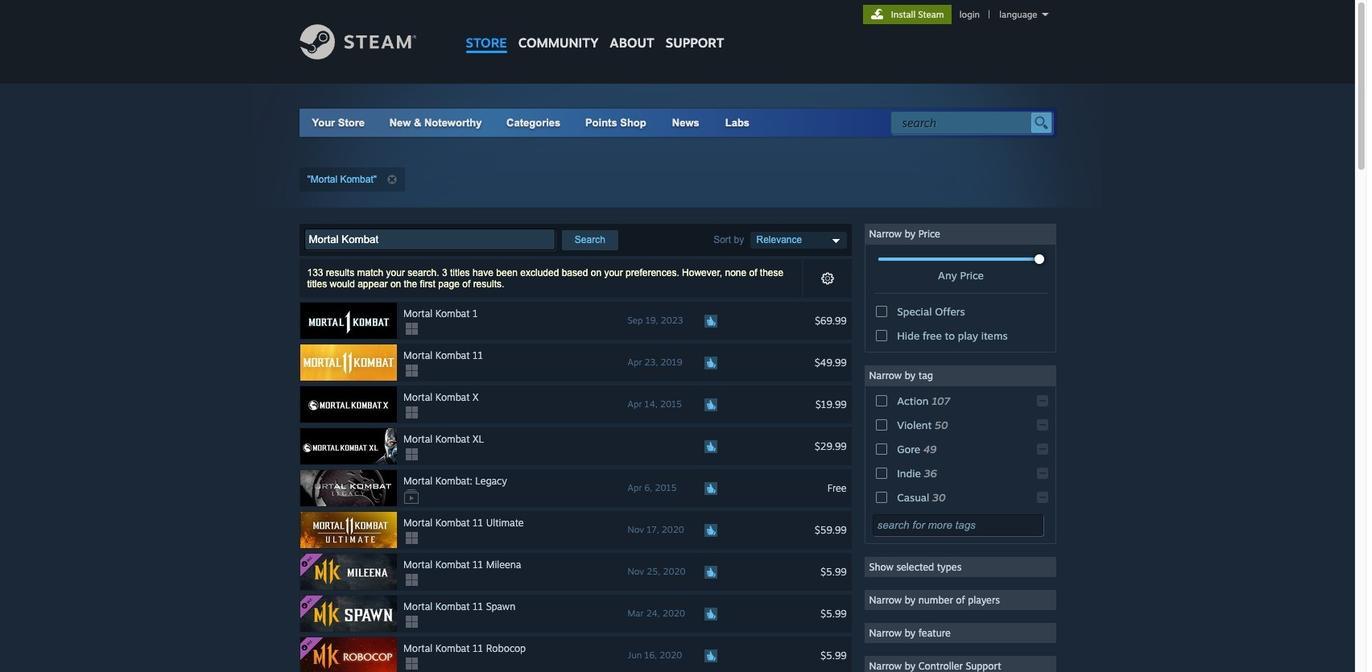 Task type: vqa. For each thing, say whether or not it's contained in the screenshot.
global menu navigation
yes



Task type: describe. For each thing, give the bounding box(es) containing it.
search search field
[[903, 113, 1027, 134]]

link to the steam homepage image
[[299, 24, 441, 60]]

account menu navigation
[[863, 5, 1056, 24]]

global menu navigation
[[460, 0, 730, 58]]



Task type: locate. For each thing, give the bounding box(es) containing it.
None search field
[[891, 111, 1053, 135]]

None text field
[[304, 229, 555, 251]]

main content
[[0, 84, 1356, 673]]

None text field
[[873, 515, 1044, 536]]



